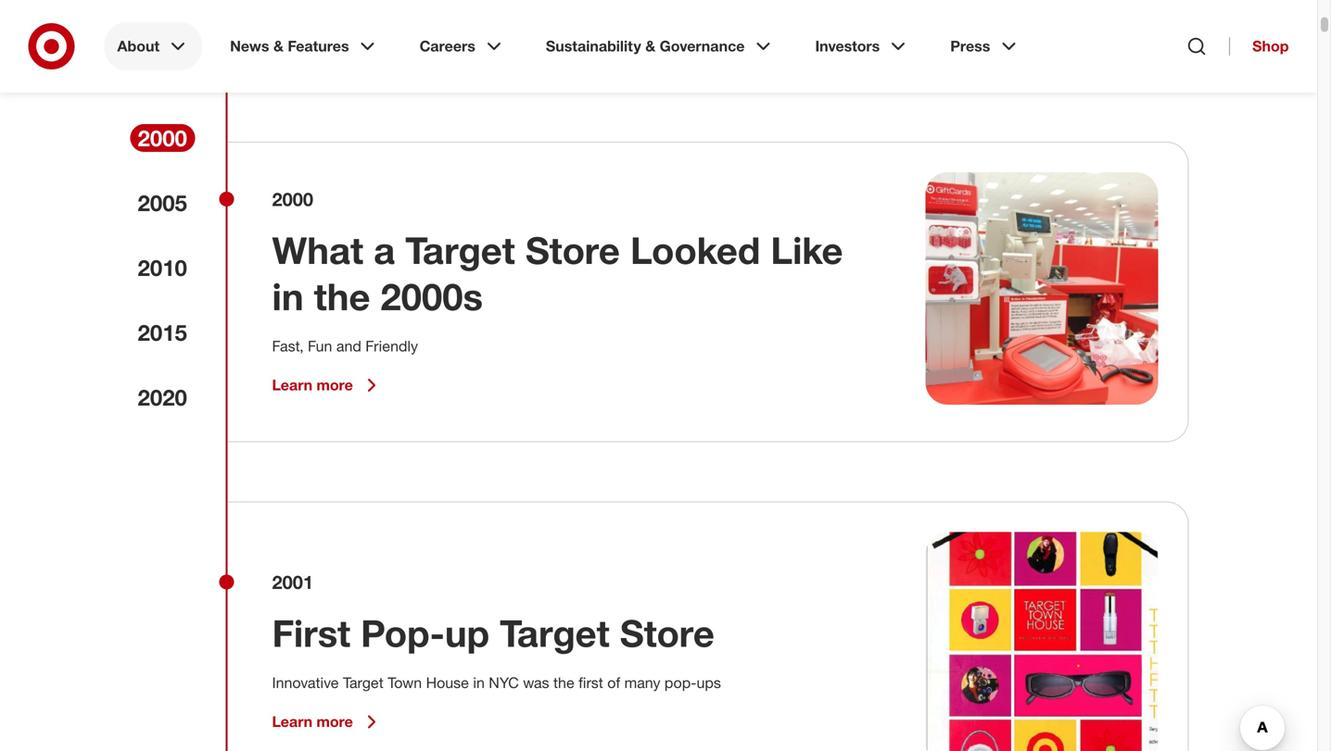 Task type: describe. For each thing, give the bounding box(es) containing it.
2020 link
[[130, 384, 195, 412]]

fast,
[[272, 338, 304, 356]]

2001
[[272, 572, 313, 594]]

2 vertical spatial target
[[343, 675, 384, 693]]

2015 link
[[130, 319, 195, 347]]

2010
[[138, 254, 187, 281]]

pop-
[[665, 675, 697, 693]]

& for governance
[[645, 37, 656, 55]]

friendly
[[366, 338, 418, 356]]

features
[[288, 37, 349, 55]]

many
[[624, 675, 661, 693]]

learn more button for what a target store looked like in the 2000s
[[272, 375, 383, 397]]

the for was
[[553, 675, 575, 693]]

learn more button for first pop-up target store
[[272, 712, 383, 734]]

2010 link
[[130, 254, 195, 282]]

pop-
[[361, 611, 445, 657]]

governance
[[660, 37, 745, 55]]

store inside what a target store looked like in the 2000s
[[526, 228, 620, 273]]

in inside what a target store looked like in the 2000s
[[272, 274, 304, 320]]

was
[[523, 675, 549, 693]]

press link
[[937, 22, 1033, 70]]

more for first pop-up target store
[[317, 714, 353, 732]]

careers
[[420, 37, 475, 55]]

learn more for first pop-up target store
[[272, 714, 353, 732]]

shop link
[[1229, 37, 1289, 56]]

& for features
[[273, 37, 284, 55]]

the for in
[[314, 274, 370, 320]]

house
[[426, 675, 469, 693]]

innovative target town house in nyc was the first of many pop-ups
[[272, 675, 721, 693]]

0 vertical spatial 2000
[[138, 125, 187, 152]]

2005
[[138, 190, 187, 216]]

looked
[[630, 228, 760, 273]]

news
[[230, 37, 269, 55]]



Task type: locate. For each thing, give the bounding box(es) containing it.
0 vertical spatial in
[[272, 274, 304, 320]]

about
[[117, 37, 160, 55]]

target up was
[[500, 611, 610, 657]]

careers link
[[407, 22, 518, 70]]

0 horizontal spatial the
[[314, 274, 370, 320]]

fast, fun and friendly
[[272, 338, 418, 356]]

target up the 2000s
[[405, 228, 515, 273]]

learn more button down fun
[[272, 375, 383, 397]]

first pop-up target store button
[[272, 611, 715, 657]]

learn for first pop-up target store
[[272, 714, 312, 732]]

sustainability
[[546, 37, 641, 55]]

0 vertical spatial store
[[526, 228, 620, 273]]

news & features link
[[217, 22, 392, 70]]

in up fast,
[[272, 274, 304, 320]]

more down innovative
[[317, 714, 353, 732]]

more down fast, fun and friendly
[[317, 377, 353, 395]]

1 learn more button from the top
[[272, 375, 383, 397]]

learn more for what a target store looked like in the 2000s
[[272, 377, 353, 395]]

target left town
[[343, 675, 384, 693]]

fun
[[308, 338, 332, 356]]

0 vertical spatial learn more button
[[272, 375, 383, 397]]

1 learn from the top
[[272, 377, 312, 395]]

sustainability & governance
[[546, 37, 745, 55]]

2000 up what
[[272, 188, 313, 211]]

0 horizontal spatial in
[[272, 274, 304, 320]]

what
[[272, 228, 363, 273]]

1 horizontal spatial 2000
[[272, 188, 313, 211]]

learn
[[272, 377, 312, 395], [272, 714, 312, 732]]

1 horizontal spatial in
[[473, 675, 485, 693]]

2000
[[138, 125, 187, 152], [272, 188, 313, 211]]

& inside 'link'
[[645, 37, 656, 55]]

& right news
[[273, 37, 284, 55]]

&
[[273, 37, 284, 55], [645, 37, 656, 55]]

0 vertical spatial more
[[317, 377, 353, 395]]

learn more down fun
[[272, 377, 353, 395]]

learn down fast,
[[272, 377, 312, 395]]

1 & from the left
[[273, 37, 284, 55]]

in left nyc
[[473, 675, 485, 693]]

1 vertical spatial more
[[317, 714, 353, 732]]

2015
[[138, 319, 187, 346]]

1 vertical spatial learn more
[[272, 714, 353, 732]]

of
[[608, 675, 620, 693]]

investors link
[[802, 22, 923, 70]]

in
[[272, 274, 304, 320], [473, 675, 485, 693]]

2 learn from the top
[[272, 714, 312, 732]]

first
[[272, 611, 350, 657]]

1 vertical spatial the
[[553, 675, 575, 693]]

press
[[950, 37, 990, 55]]

1 vertical spatial 2000
[[272, 188, 313, 211]]

store
[[526, 228, 620, 273], [620, 611, 715, 657]]

learn more down innovative
[[272, 714, 353, 732]]

0 vertical spatial learn more
[[272, 377, 353, 395]]

1 vertical spatial learn
[[272, 714, 312, 732]]

shop
[[1253, 37, 1289, 55]]

learn down innovative
[[272, 714, 312, 732]]

up
[[445, 611, 490, 657]]

1 horizontal spatial the
[[553, 675, 575, 693]]

learn more button
[[272, 375, 383, 397], [272, 712, 383, 734]]

the
[[314, 274, 370, 320], [553, 675, 575, 693]]

company name image
[[926, 533, 1158, 752]]

the left first
[[553, 675, 575, 693]]

the up fast, fun and friendly
[[314, 274, 370, 320]]

0 vertical spatial learn
[[272, 377, 312, 395]]

2 learn more button from the top
[[272, 712, 383, 734]]

1 vertical spatial store
[[620, 611, 715, 657]]

innovative
[[272, 675, 339, 693]]

and
[[336, 338, 361, 356]]

0 horizontal spatial 2000
[[138, 125, 187, 152]]

2 learn more from the top
[[272, 714, 353, 732]]

town
[[388, 675, 422, 693]]

sustainability & governance link
[[533, 22, 788, 70]]

more for what a target store looked like in the 2000s
[[317, 377, 353, 395]]

1 vertical spatial learn more button
[[272, 712, 383, 734]]

2000s
[[381, 274, 483, 320]]

2000 up 2005
[[138, 125, 187, 152]]

0 horizontal spatial &
[[273, 37, 284, 55]]

like
[[771, 228, 843, 273]]

2 & from the left
[[645, 37, 656, 55]]

investors
[[815, 37, 880, 55]]

learn more button down innovative
[[272, 712, 383, 734]]

what a target store looked like in the 2000s button
[[272, 227, 881, 320]]

more
[[317, 377, 353, 395], [317, 714, 353, 732]]

ups
[[697, 675, 721, 693]]

2005 link
[[130, 189, 195, 217]]

learn more
[[272, 377, 353, 395], [272, 714, 353, 732]]

about link
[[104, 22, 202, 70]]

first pop-up target store
[[272, 611, 715, 657]]

& left governance on the top of the page
[[645, 37, 656, 55]]

target inside what a target store looked like in the 2000s
[[405, 228, 515, 273]]

the inside what a target store looked like in the 2000s
[[314, 274, 370, 320]]

2000 link
[[130, 124, 195, 152]]

learn for what a target store looked like in the 2000s
[[272, 377, 312, 395]]

1 more from the top
[[317, 377, 353, 395]]

news & features
[[230, 37, 349, 55]]

1 learn more from the top
[[272, 377, 353, 395]]

1 horizontal spatial &
[[645, 37, 656, 55]]

what a target store looked like in the 2000s
[[272, 228, 843, 320]]

0 vertical spatial the
[[314, 274, 370, 320]]

nyc
[[489, 675, 519, 693]]

2020
[[138, 384, 187, 411]]

target
[[405, 228, 515, 273], [500, 611, 610, 657], [343, 675, 384, 693]]

a
[[374, 228, 395, 273]]

first
[[579, 675, 603, 693]]

1 vertical spatial in
[[473, 675, 485, 693]]

2 more from the top
[[317, 714, 353, 732]]

1 vertical spatial target
[[500, 611, 610, 657]]

0 vertical spatial target
[[405, 228, 515, 273]]



Task type: vqa. For each thing, say whether or not it's contained in the screenshot.
approach on the bottom right of the page
no



